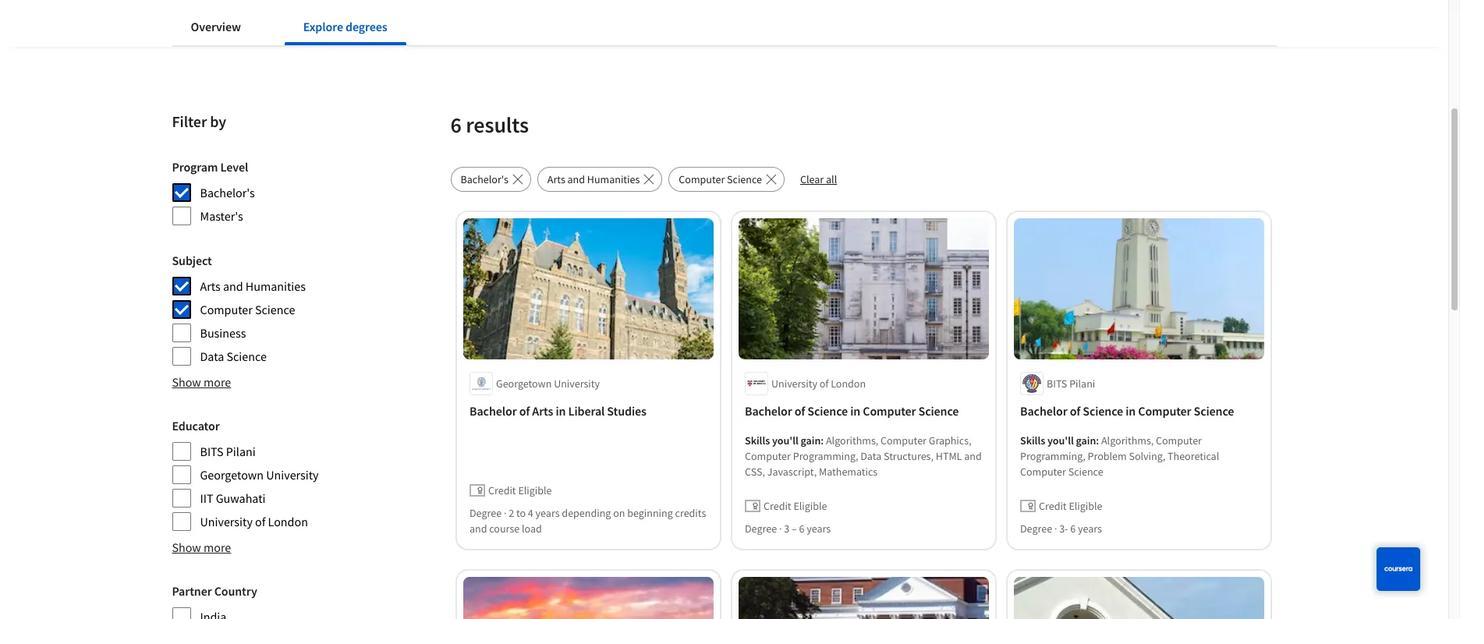 Task type: locate. For each thing, give the bounding box(es) containing it.
3 in from the left
[[1126, 403, 1136, 419]]

1 horizontal spatial gain
[[1076, 433, 1096, 448]]

0 horizontal spatial london
[[268, 514, 308, 530]]

computer science
[[679, 172, 762, 186], [200, 302, 295, 318]]

1 vertical spatial show more button
[[172, 538, 231, 557]]

0 horizontal spatial credit eligible
[[488, 483, 552, 497]]

pilani inside educator group
[[226, 444, 256, 460]]

1 horizontal spatial ·
[[779, 522, 782, 536]]

0 vertical spatial arts and humanities
[[548, 172, 640, 186]]

: up problem
[[1096, 433, 1099, 448]]

show more button
[[172, 373, 231, 392], [172, 538, 231, 557]]

6 right –
[[799, 522, 804, 536]]

:
[[821, 433, 824, 448], [1096, 433, 1099, 448]]

2 bachelor from the left
[[745, 403, 792, 419]]

show more button down data science
[[172, 373, 231, 392]]

0 horizontal spatial degree
[[469, 506, 501, 520]]

1 horizontal spatial skills
[[1020, 433, 1045, 448]]

show more button for data
[[172, 373, 231, 392]]

: up mathematics
[[821, 433, 824, 448]]

0 horizontal spatial skills
[[745, 433, 770, 448]]

science
[[727, 172, 762, 186], [255, 302, 295, 318], [227, 349, 267, 364], [807, 403, 848, 419], [918, 403, 959, 419], [1083, 403, 1123, 419], [1194, 403, 1234, 419], [1068, 465, 1103, 479]]

in up algorithms, computer graphics, computer programming, data structures, html and css, javascript, mathematics
[[850, 403, 860, 419]]

arts right bachelor's button on the top of the page
[[548, 172, 565, 186]]

0 vertical spatial pilani
[[1069, 377, 1095, 391]]

1 vertical spatial humanities
[[246, 279, 306, 294]]

bits pilani inside educator group
[[200, 444, 256, 460]]

0 horizontal spatial bits
[[200, 444, 224, 460]]

3 bachelor from the left
[[1020, 403, 1067, 419]]

bachelor's
[[461, 172, 509, 186], [200, 185, 255, 201]]

skills you'll gain : for computer
[[745, 433, 826, 448]]

georgetown
[[496, 377, 551, 391], [200, 467, 264, 483]]

show up partner at the left of the page
[[172, 540, 201, 556]]

gain up javascript, at the bottom right of the page
[[801, 433, 821, 448]]

explore degrees button
[[285, 8, 406, 45]]

degree up course
[[469, 506, 501, 520]]

· left the 3
[[779, 522, 782, 536]]

0 horizontal spatial georgetown university
[[200, 467, 319, 483]]

georgetown up bachelor of arts in liberal studies
[[496, 377, 551, 391]]

1 horizontal spatial :
[[1096, 433, 1099, 448]]

2 you'll from the left
[[1047, 433, 1074, 448]]

css,
[[745, 465, 765, 479]]

overview button
[[172, 8, 260, 45]]

humanities
[[587, 172, 640, 186], [246, 279, 306, 294]]

1 horizontal spatial credit eligible
[[763, 499, 827, 513]]

0 horizontal spatial data
[[200, 349, 224, 364]]

show for data
[[172, 375, 201, 390]]

clear all button
[[791, 167, 847, 192]]

in inside "bachelor of arts in liberal studies" link
[[555, 403, 566, 419]]

gain up problem
[[1076, 433, 1096, 448]]

1 horizontal spatial in
[[850, 403, 860, 419]]

course
[[489, 522, 519, 536]]

1 vertical spatial computer science
[[200, 302, 295, 318]]

data science
[[200, 349, 267, 364]]

data inside subject group
[[200, 349, 224, 364]]

bachelor of science in computer science link up algorithms, computer graphics, computer programming, data structures, html and css, javascript, mathematics
[[745, 401, 983, 420]]

0 horizontal spatial :
[[821, 433, 824, 448]]

arts inside subject group
[[200, 279, 221, 294]]

2 show more from the top
[[172, 540, 231, 556]]

1 in from the left
[[555, 403, 566, 419]]

0 vertical spatial show more
[[172, 375, 231, 390]]

more up partner country
[[204, 540, 231, 556]]

science inside computer science button
[[727, 172, 762, 186]]

clear
[[801, 172, 824, 186]]

· left 3-
[[1054, 522, 1057, 536]]

0 vertical spatial computer science
[[679, 172, 762, 186]]

iit
[[200, 491, 213, 506]]

0 vertical spatial georgetown university
[[496, 377, 600, 391]]

1 horizontal spatial bits
[[1047, 377, 1067, 391]]

explore degrees
[[303, 19, 387, 34]]

arts
[[548, 172, 565, 186], [200, 279, 221, 294], [532, 403, 553, 419]]

algorithms, up mathematics
[[826, 433, 878, 448]]

1 horizontal spatial degree
[[745, 522, 777, 536]]

and inside algorithms, computer graphics, computer programming, data structures, html and css, javascript, mathematics
[[964, 449, 982, 463]]

2 skills you'll gain : from the left
[[1020, 433, 1101, 448]]

bachelor of arts in liberal studies
[[469, 403, 646, 419]]

years right 4
[[535, 506, 559, 520]]

bachelor of science in computer science link
[[745, 401, 983, 420], [1020, 401, 1258, 420]]

0 horizontal spatial bits pilani
[[200, 444, 256, 460]]

0 horizontal spatial humanities
[[246, 279, 306, 294]]

2 : from the left
[[1096, 433, 1099, 448]]

more down data science
[[204, 375, 231, 390]]

bachelor of science in computer science up algorithms, computer programming, problem solving, theoretical computer science
[[1020, 403, 1234, 419]]

1 show more button from the top
[[172, 373, 231, 392]]

all
[[826, 172, 837, 186]]

bachelor's up master's
[[200, 185, 255, 201]]

1 vertical spatial more
[[204, 540, 231, 556]]

science left clear
[[727, 172, 762, 186]]

degree left 3-
[[1020, 522, 1052, 536]]

arts down the subject
[[200, 279, 221, 294]]

–
[[791, 522, 797, 536]]

0 horizontal spatial georgetown
[[200, 467, 264, 483]]

0 vertical spatial data
[[200, 349, 224, 364]]

skills you'll gain :
[[745, 433, 826, 448], [1020, 433, 1101, 448]]

0 vertical spatial bits
[[1047, 377, 1067, 391]]

2 skills from the left
[[1020, 433, 1045, 448]]

1 horizontal spatial georgetown
[[496, 377, 551, 391]]

you'll for problem
[[1047, 433, 1074, 448]]

arts and humanities
[[548, 172, 640, 186], [200, 279, 306, 294]]

georgetown inside educator group
[[200, 467, 264, 483]]

and inside degree · 2 to 4 years depending on beginning credits and course load
[[469, 522, 487, 536]]

pilani up problem
[[1069, 377, 1095, 391]]

2 horizontal spatial degree
[[1020, 522, 1052, 536]]

2 more from the top
[[204, 540, 231, 556]]

partner
[[172, 584, 212, 599]]

filter by
[[172, 112, 226, 131]]

1 gain from the left
[[801, 433, 821, 448]]

arts inside button
[[548, 172, 565, 186]]

1 show from the top
[[172, 375, 201, 390]]

eligible for 6
[[793, 499, 827, 513]]

2 horizontal spatial bachelor
[[1020, 403, 1067, 419]]

show more button up partner at the left of the page
[[172, 538, 231, 557]]

clear all
[[801, 172, 837, 186]]

1 horizontal spatial years
[[807, 522, 831, 536]]

1 vertical spatial arts and humanities
[[200, 279, 306, 294]]

0 horizontal spatial eligible
[[518, 483, 552, 497]]

beginning
[[627, 506, 673, 520]]

0 horizontal spatial you'll
[[772, 433, 798, 448]]

0 vertical spatial georgetown
[[496, 377, 551, 391]]

degree inside degree · 2 to 4 years depending on beginning credits and course load
[[469, 506, 501, 520]]

credit eligible up –
[[763, 499, 827, 513]]

data down business
[[200, 349, 224, 364]]

bachelor of science in computer science for university of london
[[745, 403, 959, 419]]

2 horizontal spatial in
[[1126, 403, 1136, 419]]

algorithms, for programming,
[[826, 433, 878, 448]]

you'll
[[772, 433, 798, 448], [1047, 433, 1074, 448]]

in for university
[[555, 403, 566, 419]]

2 gain from the left
[[1076, 433, 1096, 448]]

georgetown university up the "guwahati"
[[200, 467, 319, 483]]

structures,
[[884, 449, 934, 463]]

programming, left problem
[[1020, 449, 1085, 463]]

1 vertical spatial bits pilani
[[200, 444, 256, 460]]

1 horizontal spatial algorithms,
[[1101, 433, 1154, 448]]

programming,
[[793, 449, 858, 463], [1020, 449, 1085, 463]]

humanities inside button
[[587, 172, 640, 186]]

0 horizontal spatial in
[[555, 403, 566, 419]]

level
[[220, 159, 248, 175]]

on
[[613, 506, 625, 520]]

html
[[936, 449, 962, 463]]

credit eligible up "to"
[[488, 483, 552, 497]]

you'll for computer
[[772, 433, 798, 448]]

algorithms, for solving,
[[1101, 433, 1154, 448]]

programming, up mathematics
[[793, 449, 858, 463]]

bachelor's down 6 results
[[461, 172, 509, 186]]

1 vertical spatial arts
[[200, 279, 221, 294]]

0 vertical spatial university of london
[[771, 377, 866, 391]]

of
[[819, 377, 829, 391], [519, 403, 530, 419], [794, 403, 805, 419], [1070, 403, 1080, 419], [255, 514, 266, 530]]

0 horizontal spatial university of london
[[200, 514, 308, 530]]

1 vertical spatial london
[[268, 514, 308, 530]]

2 horizontal spatial ·
[[1054, 522, 1057, 536]]

program
[[172, 159, 218, 175]]

1 vertical spatial georgetown
[[200, 467, 264, 483]]

1 bachelor of science in computer science link from the left
[[745, 401, 983, 420]]

master's
[[200, 208, 243, 224]]

science up algorithms, computer graphics, computer programming, data structures, html and css, javascript, mathematics
[[807, 403, 848, 419]]

1 programming, from the left
[[793, 449, 858, 463]]

arts and humanities inside subject group
[[200, 279, 306, 294]]

: for problem
[[1096, 433, 1099, 448]]

gain for problem
[[1076, 433, 1096, 448]]

georgetown university up bachelor of arts in liberal studies
[[496, 377, 600, 391]]

science up data science
[[255, 302, 295, 318]]

1 horizontal spatial data
[[860, 449, 881, 463]]

2 horizontal spatial credit
[[1039, 499, 1067, 513]]

tab list
[[172, 8, 431, 45]]

computer inside button
[[679, 172, 725, 186]]

1 horizontal spatial pilani
[[1069, 377, 1095, 391]]

years for 4
[[535, 506, 559, 520]]

solving,
[[1129, 449, 1165, 463]]

1 algorithms, from the left
[[826, 433, 878, 448]]

skills you'll gain : up javascript, at the bottom right of the page
[[745, 433, 826, 448]]

0 horizontal spatial bachelor of science in computer science
[[745, 403, 959, 419]]

1 horizontal spatial bachelor
[[745, 403, 792, 419]]

1 horizontal spatial humanities
[[587, 172, 640, 186]]

show more down data science
[[172, 375, 231, 390]]

bachelor
[[469, 403, 517, 419], [745, 403, 792, 419], [1020, 403, 1067, 419]]

1 vertical spatial show more
[[172, 540, 231, 556]]

0 vertical spatial more
[[204, 375, 231, 390]]

gain for computer
[[801, 433, 821, 448]]

0 horizontal spatial gain
[[801, 433, 821, 448]]

years right 3-
[[1078, 522, 1102, 536]]

· for 3-
[[1054, 522, 1057, 536]]

in
[[555, 403, 566, 419], [850, 403, 860, 419], [1126, 403, 1136, 419]]

·
[[504, 506, 506, 520], [779, 522, 782, 536], [1054, 522, 1057, 536]]

arts left liberal
[[532, 403, 553, 419]]

2 algorithms, from the left
[[1101, 433, 1154, 448]]

1 horizontal spatial university of london
[[771, 377, 866, 391]]

0 horizontal spatial algorithms,
[[826, 433, 878, 448]]

in left liberal
[[555, 403, 566, 419]]

0 horizontal spatial arts and humanities
[[200, 279, 306, 294]]

skills
[[745, 433, 770, 448], [1020, 433, 1045, 448]]

algorithms, up solving,
[[1101, 433, 1154, 448]]

university of london
[[771, 377, 866, 391], [200, 514, 308, 530]]

data up mathematics
[[860, 449, 881, 463]]

· left 2 at left bottom
[[504, 506, 506, 520]]

eligible
[[518, 483, 552, 497], [793, 499, 827, 513], [1069, 499, 1103, 513]]

2 in from the left
[[850, 403, 860, 419]]

0 vertical spatial humanities
[[587, 172, 640, 186]]

computer inside subject group
[[200, 302, 253, 318]]

1 : from the left
[[821, 433, 824, 448]]

liberal
[[568, 403, 605, 419]]

pilani
[[1069, 377, 1095, 391], [226, 444, 256, 460]]

of for university of london
[[794, 403, 805, 419]]

degrees
[[346, 19, 387, 34]]

1 skills from the left
[[745, 433, 770, 448]]

degree · 2 to 4 years depending on beginning credits and course load
[[469, 506, 706, 536]]

in for of
[[850, 403, 860, 419]]

1 horizontal spatial eligible
[[793, 499, 827, 513]]

1 vertical spatial show
[[172, 540, 201, 556]]

university
[[554, 377, 600, 391], [771, 377, 817, 391], [266, 467, 319, 483], [200, 514, 253, 530]]

1 horizontal spatial skills you'll gain :
[[1020, 433, 1101, 448]]

subject
[[172, 253, 212, 268]]

0 horizontal spatial pilani
[[226, 444, 256, 460]]

1 horizontal spatial bachelor's
[[461, 172, 509, 186]]

1 vertical spatial data
[[860, 449, 881, 463]]

credit up the 3
[[763, 499, 791, 513]]

years
[[535, 506, 559, 520], [807, 522, 831, 536], [1078, 522, 1102, 536]]

credit up 2 at left bottom
[[488, 483, 516, 497]]

0 horizontal spatial computer science
[[200, 302, 295, 318]]

computer science inside button
[[679, 172, 762, 186]]

1 horizontal spatial credit
[[763, 499, 791, 513]]

show more
[[172, 375, 231, 390], [172, 540, 231, 556]]

0 vertical spatial bits pilani
[[1047, 377, 1095, 391]]

1 bachelor from the left
[[469, 403, 517, 419]]

algorithms, inside algorithms, computer graphics, computer programming, data structures, html and css, javascript, mathematics
[[826, 433, 878, 448]]

london inside educator group
[[268, 514, 308, 530]]

1 horizontal spatial computer science
[[679, 172, 762, 186]]

degree
[[469, 506, 501, 520], [745, 522, 777, 536], [1020, 522, 1052, 536]]

arts and humanities inside button
[[548, 172, 640, 186]]

show more for data science
[[172, 375, 231, 390]]

6 left results
[[451, 111, 462, 139]]

1 horizontal spatial arts and humanities
[[548, 172, 640, 186]]

1 skills you'll gain : from the left
[[745, 433, 826, 448]]

bits
[[1047, 377, 1067, 391], [200, 444, 224, 460]]

javascript,
[[767, 465, 817, 479]]

1 horizontal spatial georgetown university
[[496, 377, 600, 391]]

1 horizontal spatial bits pilani
[[1047, 377, 1095, 391]]

2 bachelor of science in computer science link from the left
[[1020, 401, 1258, 420]]

bachelor's inside program level group
[[200, 185, 255, 201]]

1 horizontal spatial bachelor of science in computer science link
[[1020, 401, 1258, 420]]

6
[[451, 111, 462, 139], [799, 522, 804, 536], [1070, 522, 1076, 536]]

1 bachelor of science in computer science from the left
[[745, 403, 959, 419]]

skills you'll gain : up problem
[[1020, 433, 1101, 448]]

credit up degree · 3- 6 years
[[1039, 499, 1067, 513]]

1 show more from the top
[[172, 375, 231, 390]]

0 horizontal spatial bachelor
[[469, 403, 517, 419]]

gain
[[801, 433, 821, 448], [1076, 433, 1096, 448]]

science up theoretical
[[1194, 403, 1234, 419]]

overview
[[191, 19, 241, 34]]

credit eligible up 3-
[[1039, 499, 1103, 513]]

in up algorithms, computer programming, problem solving, theoretical computer science
[[1126, 403, 1136, 419]]

2 horizontal spatial eligible
[[1069, 499, 1103, 513]]

1 vertical spatial pilani
[[226, 444, 256, 460]]

by
[[210, 112, 226, 131]]

1 vertical spatial bits
[[200, 444, 224, 460]]

computer
[[679, 172, 725, 186], [200, 302, 253, 318], [863, 403, 916, 419], [1138, 403, 1191, 419], [881, 433, 926, 448], [1156, 433, 1202, 448], [745, 449, 791, 463], [1020, 465, 1066, 479]]

london
[[831, 377, 866, 391], [268, 514, 308, 530]]

show up educator
[[172, 375, 201, 390]]

3-
[[1059, 522, 1068, 536]]

2
[[508, 506, 514, 520]]

eligible up degree · 3- 6 years
[[1069, 499, 1103, 513]]

0 horizontal spatial years
[[535, 506, 559, 520]]

and inside subject group
[[223, 279, 243, 294]]

science inside algorithms, computer programming, problem solving, theoretical computer science
[[1068, 465, 1103, 479]]

bits pilani
[[1047, 377, 1095, 391], [200, 444, 256, 460]]

eligible up 4
[[518, 483, 552, 497]]

eligible up –
[[793, 499, 827, 513]]

1 horizontal spatial bachelor of science in computer science
[[1020, 403, 1234, 419]]

algorithms, inside algorithms, computer programming, problem solving, theoretical computer science
[[1101, 433, 1154, 448]]

credit eligible
[[488, 483, 552, 497], [763, 499, 827, 513], [1039, 499, 1103, 513]]

0 horizontal spatial programming,
[[793, 449, 858, 463]]

degree left the 3
[[745, 522, 777, 536]]

bachelor of science in computer science
[[745, 403, 959, 419], [1020, 403, 1234, 419]]

· inside degree · 2 to 4 years depending on beginning credits and course load
[[504, 506, 506, 520]]

1 you'll from the left
[[772, 433, 798, 448]]

2 show from the top
[[172, 540, 201, 556]]

0 horizontal spatial skills you'll gain :
[[745, 433, 826, 448]]

georgetown up the iit guwahati
[[200, 467, 264, 483]]

2 programming, from the left
[[1020, 449, 1085, 463]]

more
[[204, 375, 231, 390], [204, 540, 231, 556]]

0 horizontal spatial ·
[[504, 506, 506, 520]]

0 vertical spatial show
[[172, 375, 201, 390]]

0 horizontal spatial bachelor of science in computer science link
[[745, 401, 983, 420]]

2 horizontal spatial credit eligible
[[1039, 499, 1103, 513]]

partner country group
[[172, 582, 319, 619]]

show
[[172, 375, 201, 390], [172, 540, 201, 556]]

to
[[516, 506, 526, 520]]

4
[[528, 506, 533, 520]]

years right –
[[807, 522, 831, 536]]

partner country
[[172, 584, 257, 599]]

show more up partner at the left of the page
[[172, 540, 231, 556]]

georgetown university
[[496, 377, 600, 391], [200, 467, 319, 483]]

credit
[[488, 483, 516, 497], [763, 499, 791, 513], [1039, 499, 1067, 513]]

data
[[200, 349, 224, 364], [860, 449, 881, 463]]

1 more from the top
[[204, 375, 231, 390]]

years inside degree · 2 to 4 years depending on beginning credits and course load
[[535, 506, 559, 520]]

1 horizontal spatial you'll
[[1047, 433, 1074, 448]]

explore
[[303, 19, 343, 34]]

1 vertical spatial university of london
[[200, 514, 308, 530]]

2 show more button from the top
[[172, 538, 231, 557]]

0 vertical spatial arts
[[548, 172, 565, 186]]

2 bachelor of science in computer science from the left
[[1020, 403, 1234, 419]]

0 vertical spatial show more button
[[172, 373, 231, 392]]

bachelor of science in computer science up algorithms, computer graphics, computer programming, data structures, html and css, javascript, mathematics
[[745, 403, 959, 419]]

0 horizontal spatial 6
[[451, 111, 462, 139]]

skills you'll gain : for problem
[[1020, 433, 1101, 448]]

6 right 3-
[[1070, 522, 1076, 536]]

1 vertical spatial georgetown university
[[200, 467, 319, 483]]

2 horizontal spatial years
[[1078, 522, 1102, 536]]

0 vertical spatial london
[[831, 377, 866, 391]]

pilani up the "guwahati"
[[226, 444, 256, 460]]

and
[[568, 172, 585, 186], [223, 279, 243, 294], [964, 449, 982, 463], [469, 522, 487, 536]]

science down problem
[[1068, 465, 1103, 479]]

0 horizontal spatial credit
[[488, 483, 516, 497]]

tab list containing overview
[[172, 8, 431, 45]]

bachelor of science in computer science link up solving,
[[1020, 401, 1258, 420]]

science up problem
[[1083, 403, 1123, 419]]

algorithms,
[[826, 433, 878, 448], [1101, 433, 1154, 448]]

bachelor of science in computer science link for university of london
[[745, 401, 983, 420]]

show more button for university
[[172, 538, 231, 557]]



Task type: vqa. For each thing, say whether or not it's contained in the screenshot.
search box at the top of the page
no



Task type: describe. For each thing, give the bounding box(es) containing it.
problem
[[1088, 449, 1127, 463]]

of for georgetown university
[[519, 403, 530, 419]]

degree for degree · 3- 6 years
[[1020, 522, 1052, 536]]

program level group
[[172, 158, 319, 226]]

computer science button
[[669, 167, 785, 192]]

science down business
[[227, 349, 267, 364]]

iit guwahati
[[200, 491, 266, 506]]

more for university
[[204, 540, 231, 556]]

bachelor's button
[[451, 167, 531, 192]]

skills for algorithms, computer programming, problem solving, theoretical computer science
[[1020, 433, 1045, 448]]

georgetown university inside educator group
[[200, 467, 319, 483]]

bachelor of science in computer science for bits pilani
[[1020, 403, 1234, 419]]

1 horizontal spatial 6
[[799, 522, 804, 536]]

more for data
[[204, 375, 231, 390]]

of for bits pilani
[[1070, 403, 1080, 419]]

degree · 3- 6 years
[[1020, 522, 1102, 536]]

business
[[200, 325, 246, 341]]

in for pilani
[[1126, 403, 1136, 419]]

bachelor of science in computer science link for bits pilani
[[1020, 401, 1258, 420]]

credit eligible for to
[[488, 483, 552, 497]]

algorithms, computer graphics, computer programming, data structures, html and css, javascript, mathematics
[[745, 433, 982, 479]]

eligible for years
[[1069, 499, 1103, 513]]

arts and humanities button
[[537, 167, 663, 192]]

credit for 2
[[488, 483, 516, 497]]

1 horizontal spatial london
[[831, 377, 866, 391]]

· for 3
[[779, 522, 782, 536]]

bachelor for bits
[[1020, 403, 1067, 419]]

show more for university of london
[[172, 540, 231, 556]]

degree for degree · 2 to 4 years depending on beginning credits and course load
[[469, 506, 501, 520]]

programming, inside algorithms, computer graphics, computer programming, data structures, html and css, javascript, mathematics
[[793, 449, 858, 463]]

filter
[[172, 112, 207, 131]]

: for computer
[[821, 433, 824, 448]]

theoretical
[[1168, 449, 1219, 463]]

credit eligible for –
[[763, 499, 827, 513]]

mathematics
[[819, 465, 878, 479]]

results
[[466, 111, 529, 139]]

studies
[[607, 403, 646, 419]]

program level
[[172, 159, 248, 175]]

6 results
[[451, 111, 529, 139]]

show for university
[[172, 540, 201, 556]]

credits
[[675, 506, 706, 520]]

degree for degree · 3 – 6 years
[[745, 522, 777, 536]]

2 horizontal spatial 6
[[1070, 522, 1076, 536]]

subject group
[[172, 251, 319, 367]]

bachelor for university
[[745, 403, 792, 419]]

credit for 3
[[763, 499, 791, 513]]

graphics,
[[929, 433, 971, 448]]

· for 2
[[504, 506, 506, 520]]

3
[[784, 522, 789, 536]]

and inside button
[[568, 172, 585, 186]]

science up graphics,
[[918, 403, 959, 419]]

years for 6
[[807, 522, 831, 536]]

bachelor's inside button
[[461, 172, 509, 186]]

data inside algorithms, computer graphics, computer programming, data structures, html and css, javascript, mathematics
[[860, 449, 881, 463]]

credit eligible for 6
[[1039, 499, 1103, 513]]

skills for algorithms, computer graphics, computer programming, data structures, html and css, javascript, mathematics
[[745, 433, 770, 448]]

load
[[522, 522, 542, 536]]

depending
[[562, 506, 611, 520]]

credit for 3-
[[1039, 499, 1067, 513]]

guwahati
[[216, 491, 266, 506]]

eligible for 4
[[518, 483, 552, 497]]

country
[[214, 584, 257, 599]]

2 vertical spatial arts
[[532, 403, 553, 419]]

of inside educator group
[[255, 514, 266, 530]]

algorithms, computer programming, problem solving, theoretical computer science
[[1020, 433, 1219, 479]]

bits inside educator group
[[200, 444, 224, 460]]

computer science inside subject group
[[200, 302, 295, 318]]

educator group
[[172, 417, 319, 532]]

university of london inside educator group
[[200, 514, 308, 530]]

bachelor of arts in liberal studies link
[[469, 401, 707, 420]]

humanities inside subject group
[[246, 279, 306, 294]]

educator
[[172, 418, 220, 434]]

programming, inside algorithms, computer programming, problem solving, theoretical computer science
[[1020, 449, 1085, 463]]

degree · 3 – 6 years
[[745, 522, 831, 536]]

bachelor for georgetown
[[469, 403, 517, 419]]



